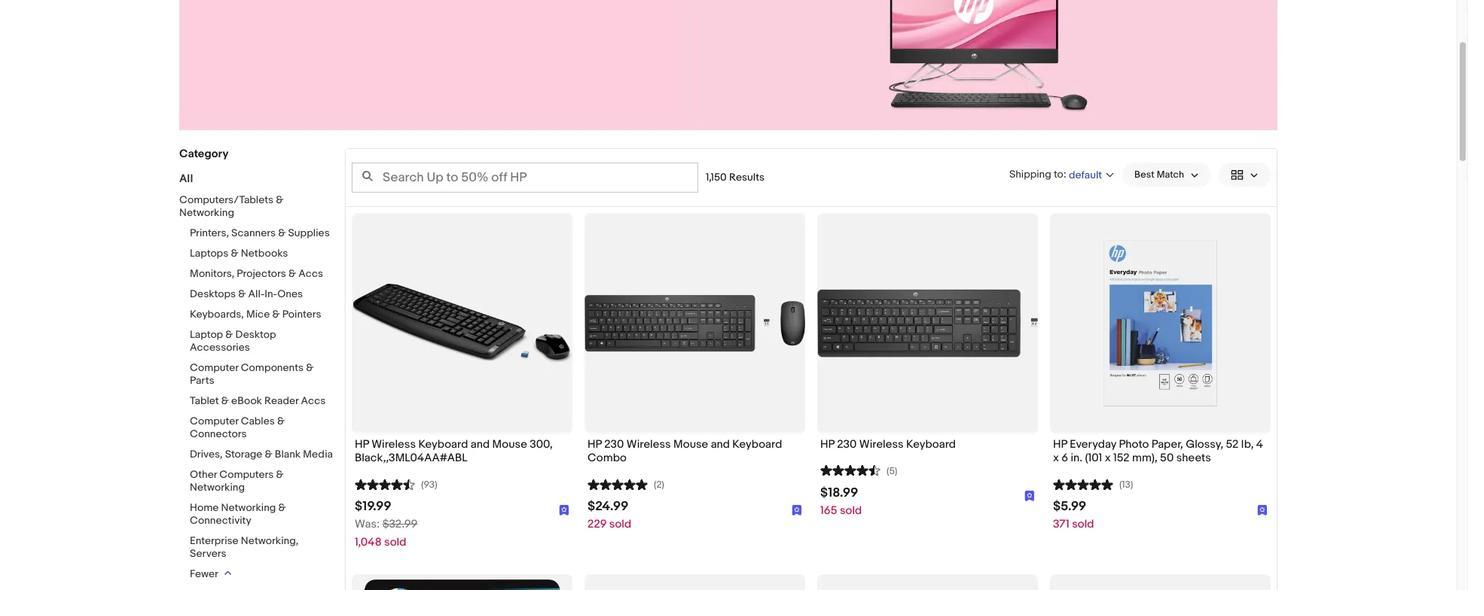 Task type: describe. For each thing, give the bounding box(es) containing it.
mice
[[246, 308, 270, 321]]

(2) link
[[588, 477, 665, 492]]

230 for $24.99
[[604, 438, 624, 452]]

laptops & netbooks link
[[190, 247, 288, 260]]

& right components
[[306, 362, 314, 374]]

in.
[[1071, 451, 1083, 466]]

networking inside computers/tablets & networking
[[179, 206, 234, 219]]

229 sold
[[588, 518, 632, 532]]

3 keyboard from the left
[[906, 438, 956, 452]]

match
[[1157, 169, 1184, 181]]

monitors, projectors & accs link
[[190, 267, 323, 280]]

5 out of 5 stars image for $5.99
[[1053, 477, 1114, 492]]

other
[[190, 469, 217, 481]]

1,150 results
[[706, 171, 765, 184]]

$19.99
[[355, 500, 392, 515]]

hp for $18.99
[[821, 438, 835, 452]]

(93)
[[421, 479, 437, 492]]

and inside hp wireless keyboard and mouse 300, black,,3ml04aa#abl
[[471, 438, 490, 452]]

drives,
[[190, 448, 223, 461]]

paper,
[[1152, 438, 1184, 452]]

default
[[1069, 168, 1102, 181]]

combo
[[588, 451, 627, 466]]

home
[[190, 502, 219, 515]]

to
[[1054, 168, 1064, 180]]

0 vertical spatial accs
[[299, 267, 323, 280]]

was: $32.99 1,048 sold
[[355, 518, 418, 550]]

shipping
[[1010, 168, 1052, 180]]

$24.99
[[588, 500, 629, 515]]

hp everyday photo paper, glossy, 52 lb, 4 x 6 in. (101 x 152 mm), 50 sheets image
[[1050, 241, 1271, 407]]

:
[[1064, 168, 1067, 180]]

ones
[[277, 288, 303, 301]]

$5.99
[[1053, 500, 1087, 515]]

reader
[[264, 395, 299, 408]]

& left blank
[[265, 448, 273, 461]]

371
[[1053, 518, 1070, 532]]

wireless inside hp wireless keyboard and mouse 300, black,,3ml04aa#abl
[[372, 438, 416, 452]]

sold for $24.99
[[609, 518, 632, 532]]

hp 230 wireless mouse and keyboard combo link
[[588, 438, 802, 470]]

$18.99
[[821, 486, 859, 501]]

supplies
[[288, 227, 330, 240]]

(101
[[1085, 451, 1103, 466]]

was:
[[355, 518, 380, 532]]

laptop
[[190, 329, 223, 341]]

sold for $18.99
[[840, 504, 862, 519]]

printers, scanners & supplies laptops & netbooks monitors, projectors & accs desktops & all-in-ones keyboards, mice & pointers laptop & desktop accessories computer components & parts tablet & ebook reader accs computer cables & connectors drives, storage & blank media other computers & networking home networking & connectivity enterprise networking, servers
[[190, 227, 333, 561]]

view: gallery view image
[[1231, 167, 1259, 183]]

pointers
[[282, 308, 321, 321]]

computers
[[219, 469, 274, 481]]

drives, storage & blank media link
[[190, 448, 333, 461]]

home networking & connectivity link
[[190, 502, 286, 527]]

& right mice
[[272, 308, 280, 321]]

computers/tablets
[[179, 194, 274, 206]]

storage
[[225, 448, 263, 461]]

keyboard inside hp 230 wireless mouse and keyboard combo
[[733, 438, 782, 452]]

fewer
[[190, 568, 218, 581]]

and inside hp 230 wireless mouse and keyboard combo
[[711, 438, 730, 452]]

(5) link
[[821, 464, 898, 478]]

152
[[1114, 451, 1130, 466]]

1 vertical spatial accs
[[301, 395, 326, 408]]

hp 65 black original ink cartridge, ~120 pages, n9k02an#140 image
[[352, 580, 573, 591]]

300,
[[530, 438, 553, 452]]

& up ones
[[289, 267, 296, 280]]

hp 230 wireless mouse and keyboard combo
[[588, 438, 782, 466]]

scanners
[[231, 227, 276, 240]]

[object undefined] image for $19.99
[[559, 503, 570, 516]]

(13)
[[1120, 479, 1133, 492]]

& down blank
[[276, 469, 284, 481]]

50
[[1160, 451, 1174, 466]]

cables
[[241, 415, 275, 428]]

2 x from the left
[[1105, 451, 1111, 466]]

keyboards, mice & pointers link
[[190, 308, 321, 321]]

computer cables & connectors link
[[190, 415, 285, 441]]

hp for $5.99
[[1053, 438, 1068, 452]]

tablet & ebook reader accs link
[[190, 395, 326, 408]]

(93) link
[[355, 477, 437, 492]]

5 out of 5 stars image for $24.99
[[588, 477, 648, 492]]

fewer button
[[190, 568, 237, 581]]

1 computer from the top
[[190, 362, 238, 374]]

servers
[[190, 548, 227, 561]]

all-
[[248, 288, 265, 301]]

1,048
[[355, 536, 382, 550]]

shipping to : default
[[1010, 168, 1102, 181]]

media
[[303, 448, 333, 461]]

parts
[[190, 374, 214, 387]]

hp 230 wireless keyboard link
[[821, 438, 1035, 456]]

hp wireless keyboard and mouse 300, black,,3ml04aa#abl
[[355, 438, 553, 466]]

1 vertical spatial networking
[[190, 481, 245, 494]]

desktops
[[190, 288, 236, 301]]

sold inside was: $32.99 1,048 sold
[[384, 536, 406, 550]]

2 vertical spatial networking
[[221, 502, 276, 515]]

[object undefined] image for $5.99
[[1258, 503, 1268, 516]]



Task type: locate. For each thing, give the bounding box(es) containing it.
230 inside hp 230 wireless mouse and keyboard combo
[[604, 438, 624, 452]]

projectors
[[237, 267, 286, 280]]

1 keyboard from the left
[[418, 438, 468, 452]]

sold down $32.99
[[384, 536, 406, 550]]

photo
[[1119, 438, 1149, 452]]

4.5 out of 5 stars image up $19.99
[[355, 477, 415, 492]]

1 horizontal spatial 230
[[837, 438, 857, 452]]

sold right 371
[[1072, 518, 1094, 532]]

in-
[[265, 288, 278, 301]]

hp up (2) link
[[588, 438, 602, 452]]

hp 230 wireless keyboard
[[821, 438, 956, 452]]

229
[[588, 518, 607, 532]]

desktops & all-in-ones link
[[190, 288, 303, 301]]

accs right reader
[[301, 395, 326, 408]]

wireless up (93) link
[[372, 438, 416, 452]]

hp left 'in.'
[[1053, 438, 1068, 452]]

other computers & networking link
[[190, 469, 284, 494]]

[object undefined] image for $19.99
[[559, 505, 570, 516]]

hp 230 wireless keyboard image
[[818, 241, 1038, 407]]

netbooks
[[241, 247, 288, 260]]

1,150
[[706, 171, 727, 184]]

everyday
[[1070, 438, 1117, 452]]

blank
[[275, 448, 301, 461]]

computer down accessories
[[190, 362, 238, 374]]

0 vertical spatial computer
[[190, 362, 238, 374]]

sold down $18.99
[[840, 504, 862, 519]]

1 230 from the left
[[604, 438, 624, 452]]

1 mouse from the left
[[492, 438, 527, 452]]

x
[[1053, 451, 1059, 466], [1105, 451, 1111, 466]]

hp 230 wireless mouse and keyboard combo image
[[585, 241, 805, 407]]

keyboard
[[418, 438, 468, 452], [733, 438, 782, 452], [906, 438, 956, 452]]

hp inside hp wireless keyboard and mouse 300, black,,3ml04aa#abl
[[355, 438, 369, 452]]

tablet
[[190, 395, 219, 408]]

3 hp from the left
[[821, 438, 835, 452]]

1 hp from the left
[[355, 438, 369, 452]]

4
[[1257, 438, 1264, 452]]

sheets
[[1177, 451, 1212, 466]]

x left 152
[[1105, 451, 1111, 466]]

best match button
[[1123, 163, 1212, 187]]

best
[[1135, 169, 1155, 181]]

165 sold
[[821, 504, 862, 519]]

230
[[604, 438, 624, 452], [837, 438, 857, 452]]

2 230 from the left
[[837, 438, 857, 452]]

52
[[1226, 438, 1239, 452]]

2 horizontal spatial keyboard
[[906, 438, 956, 452]]

2 mouse from the left
[[674, 438, 708, 452]]

0 horizontal spatial [object undefined] image
[[559, 503, 570, 516]]

printers,
[[190, 227, 229, 240]]

(5)
[[887, 466, 898, 478]]

Enter your search keyword text field
[[352, 163, 698, 193]]

networking down other computers & networking link
[[221, 502, 276, 515]]

hp for $24.99
[[588, 438, 602, 452]]

& right laptops
[[231, 247, 239, 260]]

1 horizontal spatial 5 out of 5 stars image
[[1053, 477, 1114, 492]]

& inside computers/tablets & networking
[[276, 194, 284, 206]]

2 keyboard from the left
[[733, 438, 782, 452]]

$32.99
[[382, 518, 418, 532]]

laptops
[[190, 247, 229, 260]]

(2)
[[654, 479, 665, 492]]

5 out of 5 stars image up the $24.99
[[588, 477, 648, 492]]

0 horizontal spatial and
[[471, 438, 490, 452]]

230 up (5) link
[[837, 438, 857, 452]]

1 wireless from the left
[[372, 438, 416, 452]]

& up printers, scanners & supplies link
[[276, 194, 284, 206]]

[object undefined] image
[[1025, 489, 1035, 502], [1025, 492, 1035, 502], [792, 503, 802, 516], [559, 505, 570, 516], [792, 505, 802, 516], [1258, 505, 1268, 516]]

accessories
[[190, 341, 250, 354]]

computer
[[190, 362, 238, 374], [190, 415, 238, 428]]

computers/tablets & networking
[[179, 194, 284, 219]]

3 wireless from the left
[[860, 438, 904, 452]]

371 sold
[[1053, 518, 1094, 532]]

1 horizontal spatial wireless
[[627, 438, 671, 452]]

wireless for $24.99
[[627, 438, 671, 452]]

components
[[241, 362, 304, 374]]

keyboards,
[[190, 308, 244, 321]]

1 horizontal spatial and
[[711, 438, 730, 452]]

0 horizontal spatial 4.5 out of 5 stars image
[[355, 477, 415, 492]]

0 horizontal spatial mouse
[[492, 438, 527, 452]]

laptop & desktop accessories link
[[190, 329, 276, 354]]

hp wireless keyboard and mouse 300, black,,3ml04aa#abl image
[[352, 284, 573, 364]]

sold for $5.99
[[1072, 518, 1094, 532]]

networking up home
[[190, 481, 245, 494]]

hp
[[355, 438, 369, 452], [588, 438, 602, 452], [821, 438, 835, 452], [1053, 438, 1068, 452]]

mouse inside hp 230 wireless mouse and keyboard combo
[[674, 438, 708, 452]]

best match
[[1135, 169, 1184, 181]]

[object undefined] image for $5.99
[[1258, 505, 1268, 516]]

4.5 out of 5 stars image up $18.99
[[821, 464, 881, 478]]

1 and from the left
[[471, 438, 490, 452]]

[object undefined] image down "4"
[[1258, 503, 1268, 516]]

4.5 out of 5 stars image
[[821, 464, 881, 478], [355, 477, 415, 492]]

hp wireless keyboard and mouse 300, black,,3ml04aa#abl link
[[355, 438, 570, 470]]

glossy,
[[1186, 438, 1224, 452]]

computers/tablets & networking link
[[179, 194, 284, 219]]

accs
[[299, 267, 323, 280], [301, 395, 326, 408]]

wireless for $18.99
[[860, 438, 904, 452]]

sold down the $24.99
[[609, 518, 632, 532]]

and
[[471, 438, 490, 452], [711, 438, 730, 452]]

6
[[1062, 451, 1068, 466]]

hp for $19.99
[[355, 438, 369, 452]]

connectivity
[[190, 515, 251, 527]]

wireless inside hp 230 wireless mouse and keyboard combo
[[627, 438, 671, 452]]

0 horizontal spatial 5 out of 5 stars image
[[588, 477, 648, 492]]

[object undefined] image for $18.99
[[1025, 492, 1035, 502]]

& up networking,
[[278, 502, 286, 515]]

& left all-
[[238, 288, 246, 301]]

1 horizontal spatial x
[[1105, 451, 1111, 466]]

networking up printers,
[[179, 206, 234, 219]]

desktop
[[235, 329, 276, 341]]

monitors,
[[190, 267, 235, 280]]

&
[[276, 194, 284, 206], [278, 227, 286, 240], [231, 247, 239, 260], [289, 267, 296, 280], [238, 288, 246, 301], [272, 308, 280, 321], [225, 329, 233, 341], [306, 362, 314, 374], [221, 395, 229, 408], [277, 415, 285, 428], [265, 448, 273, 461], [276, 469, 284, 481], [278, 502, 286, 515]]

mouse inside hp wireless keyboard and mouse 300, black,,3ml04aa#abl
[[492, 438, 527, 452]]

0 horizontal spatial keyboard
[[418, 438, 468, 452]]

hp right the media
[[355, 438, 369, 452]]

1 vertical spatial computer
[[190, 415, 238, 428]]

enterprise networking, servers link
[[190, 535, 299, 561]]

[object undefined] image left the $24.99
[[559, 503, 570, 516]]

& down reader
[[277, 415, 285, 428]]

connectors
[[190, 428, 247, 441]]

2 wireless from the left
[[627, 438, 671, 452]]

networking,
[[241, 535, 299, 548]]

hp 330 wireless mouse and keyboard combination image
[[1050, 575, 1271, 591]]

wireless up (2)
[[627, 438, 671, 452]]

0 horizontal spatial wireless
[[372, 438, 416, 452]]

0 vertical spatial networking
[[179, 206, 234, 219]]

enterprise
[[190, 535, 239, 548]]

2 5 out of 5 stars image from the left
[[1053, 477, 1114, 492]]

hp everyday photo paper, glossy, 52 lb, 4 x 6 in. (101 x 152 mm), 50 sheets
[[1053, 438, 1264, 466]]

wireless up (5)
[[860, 438, 904, 452]]

computer down tablet on the left bottom of the page
[[190, 415, 238, 428]]

results
[[729, 171, 765, 184]]

x left 6
[[1053, 451, 1059, 466]]

5 out of 5 stars image down 'in.'
[[1053, 477, 1114, 492]]

4.5 out of 5 stars image for $18.99
[[821, 464, 881, 478]]

0 horizontal spatial 230
[[604, 438, 624, 452]]

0 horizontal spatial x
[[1053, 451, 1059, 466]]

4.5 out of 5 stars image for $19.99
[[355, 477, 415, 492]]

keyboard inside hp wireless keyboard and mouse 300, black,,3ml04aa#abl
[[418, 438, 468, 452]]

computer components & parts link
[[190, 362, 314, 387]]

& right tablet on the left bottom of the page
[[221, 395, 229, 408]]

1 5 out of 5 stars image from the left
[[588, 477, 648, 492]]

1 horizontal spatial keyboard
[[733, 438, 782, 452]]

230 for $18.99
[[837, 438, 857, 452]]

165
[[821, 504, 838, 519]]

& up the netbooks
[[278, 227, 286, 240]]

5 out of 5 stars image
[[588, 477, 648, 492], [1053, 477, 1114, 492]]

printers, scanners & supplies link
[[190, 227, 330, 240]]

black,,3ml04aa#abl
[[355, 451, 468, 466]]

wireless
[[372, 438, 416, 452], [627, 438, 671, 452], [860, 438, 904, 452]]

[object undefined] image for $24.99
[[792, 505, 802, 516]]

230 up (2) link
[[604, 438, 624, 452]]

1 horizontal spatial 4.5 out of 5 stars image
[[821, 464, 881, 478]]

1 horizontal spatial mouse
[[674, 438, 708, 452]]

2 hp from the left
[[588, 438, 602, 452]]

[object undefined] image
[[559, 503, 570, 516], [1258, 503, 1268, 516]]

2 [object undefined] image from the left
[[1258, 503, 1268, 516]]

2 horizontal spatial wireless
[[860, 438, 904, 452]]

hp up (5) link
[[821, 438, 835, 452]]

4 hp from the left
[[1053, 438, 1068, 452]]

1 horizontal spatial [object undefined] image
[[1258, 503, 1268, 516]]

accs up ones
[[299, 267, 323, 280]]

hp inside hp 230 wireless mouse and keyboard combo
[[588, 438, 602, 452]]

hp inside hp everyday photo paper, glossy, 52 lb, 4 x 6 in. (101 x 152 mm), 50 sheets
[[1053, 438, 1068, 452]]

& right laptop
[[225, 329, 233, 341]]

2 and from the left
[[711, 438, 730, 452]]

1 x from the left
[[1053, 451, 1059, 466]]

2 computer from the top
[[190, 415, 238, 428]]

mm),
[[1132, 451, 1158, 466]]

hp everyday photo paper, glossy, 52 lb, 4 x 6 in. (101 x 152 mm), 50 sheets link
[[1053, 438, 1268, 470]]

(13) link
[[1053, 477, 1133, 492]]

1 [object undefined] image from the left
[[559, 503, 570, 516]]

all
[[179, 172, 193, 186]]

category
[[179, 147, 229, 161]]



Task type: vqa. For each thing, say whether or not it's contained in the screenshot.
4.5 out of 5 stars image associated with $18.99
yes



